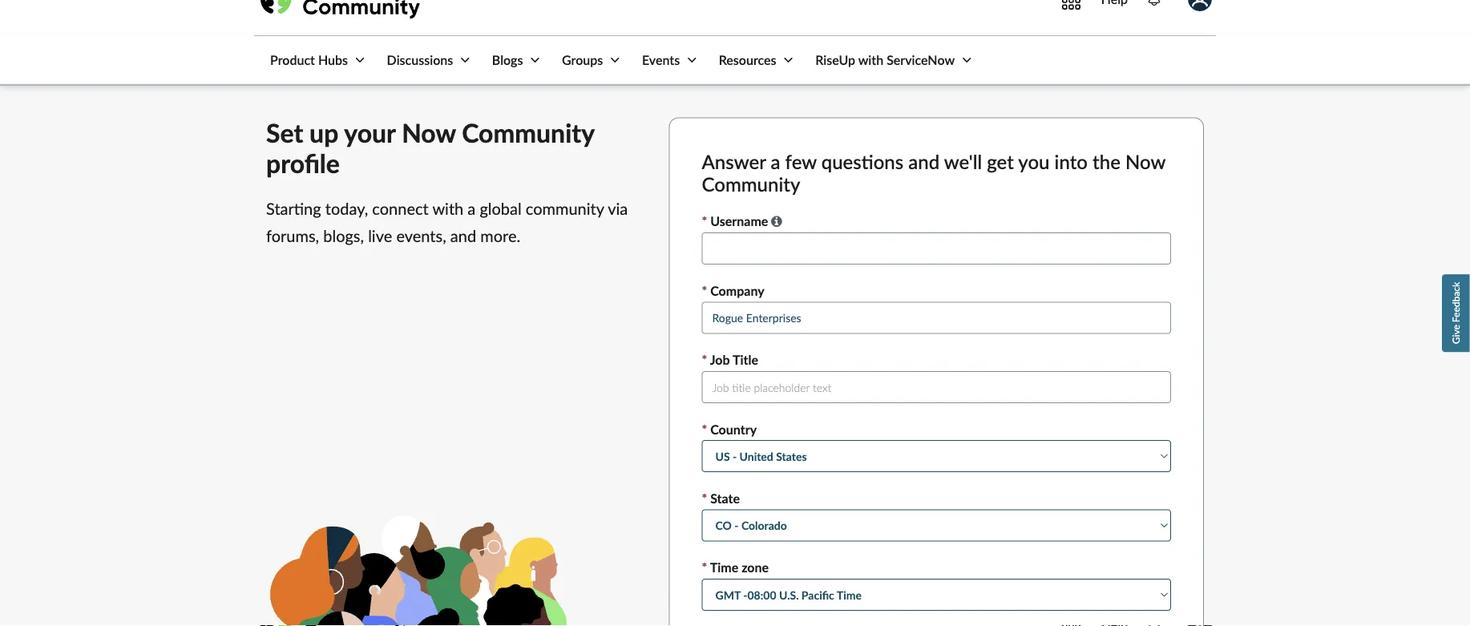 Task type: vqa. For each thing, say whether or not it's contained in the screenshot.
get
yes



Task type: describe. For each thing, give the bounding box(es) containing it.
* state
[[702, 491, 740, 506]]

servicenow
[[887, 53, 955, 68]]

country
[[710, 422, 757, 437]]

menu bar containing product hubs
[[254, 36, 975, 84]]

via
[[608, 199, 628, 219]]

* for company
[[702, 283, 707, 299]]

title
[[733, 352, 758, 368]]

Job title placeholder text text field
[[702, 371, 1171, 403]]

zone
[[742, 560, 769, 576]]

global
[[480, 199, 522, 219]]

discussions link
[[371, 36, 473, 84]]

questions
[[822, 150, 904, 173]]

this is the name you'll be known as in the community. image
[[771, 216, 782, 228]]

blogs
[[492, 53, 523, 68]]

riseup
[[815, 53, 855, 68]]

discussions
[[387, 53, 453, 68]]

more.
[[480, 227, 520, 246]]

riseup with servicenow
[[815, 53, 955, 68]]

live
[[368, 227, 392, 246]]

blogs link
[[476, 36, 543, 84]]

events,
[[396, 227, 446, 246]]

* for username
[[702, 214, 707, 229]]

the
[[1093, 150, 1121, 173]]

state
[[710, 491, 740, 506]]

your
[[344, 117, 396, 148]]

community inside set up your now community profile
[[462, 117, 594, 148]]

hubs
[[318, 53, 348, 68]]

* for country
[[702, 422, 707, 437]]

job
[[710, 352, 730, 368]]

community
[[526, 199, 604, 219]]

and inside the answer a few questions and we'll get you into the now community
[[909, 150, 940, 173]]

* username
[[702, 214, 768, 229]]

events link
[[626, 36, 700, 84]]

blogs,
[[323, 227, 364, 246]]

more image
[[1062, 0, 1081, 11]]

few
[[785, 150, 817, 173]]

with inside menu bar
[[858, 53, 884, 68]]

a inside the answer a few questions and we'll get you into the now community
[[771, 150, 780, 173]]

show user options menu image
[[1188, 0, 1212, 12]]

profile
[[266, 148, 340, 179]]

* job title
[[702, 352, 758, 368]]

up
[[310, 117, 339, 148]]

* for state
[[702, 491, 707, 506]]

starting
[[266, 199, 321, 219]]

events
[[642, 53, 680, 68]]



Task type: locate. For each thing, give the bounding box(es) containing it.
None text field
[[702, 233, 1171, 265]]

0 horizontal spatial now
[[402, 117, 456, 148]]

forums,
[[266, 227, 319, 246]]

a inside starting today, connect with a global community via forums, blogs, live events, and more.
[[468, 199, 476, 219]]

now
[[402, 117, 456, 148], [1125, 150, 1166, 173]]

with inside starting today, connect with a global community via forums, blogs, live events, and more.
[[432, 199, 464, 219]]

* country
[[702, 422, 757, 437]]

community
[[462, 117, 594, 148], [702, 173, 800, 196]]

groups
[[562, 53, 603, 68]]

company
[[710, 283, 765, 299]]

product hubs link
[[254, 36, 368, 84]]

4 * from the top
[[702, 422, 707, 437]]

we'll
[[944, 150, 982, 173]]

product hubs
[[270, 53, 348, 68]]

and left "more."
[[450, 227, 476, 246]]

now right the
[[1125, 150, 1166, 173]]

2 * from the top
[[702, 283, 707, 299]]

1 * from the top
[[702, 214, 707, 229]]

now right your
[[402, 117, 456, 148]]

community up "username"
[[702, 173, 800, 196]]

1 horizontal spatial a
[[771, 150, 780, 173]]

community down blogs link
[[462, 117, 594, 148]]

0 horizontal spatial a
[[468, 199, 476, 219]]

with up events,
[[432, 199, 464, 219]]

you
[[1018, 150, 1050, 173]]

1 vertical spatial a
[[468, 199, 476, 219]]

now inside set up your now community profile
[[402, 117, 456, 148]]

Company placeholder text text field
[[702, 302, 1171, 334]]

0 horizontal spatial and
[[450, 227, 476, 246]]

5 * from the top
[[702, 491, 707, 506]]

* left company at the top of page
[[702, 283, 707, 299]]

* left state
[[702, 491, 707, 506]]

resources
[[719, 53, 777, 68]]

set up your now community profile
[[266, 117, 594, 179]]

* for job title
[[702, 352, 707, 368]]

menu bar
[[254, 36, 975, 84]]

1 horizontal spatial now
[[1125, 150, 1166, 173]]

* company
[[702, 283, 765, 299]]

and left we'll
[[909, 150, 940, 173]]

6 * from the top
[[702, 560, 707, 576]]

1 vertical spatial with
[[432, 199, 464, 219]]

username
[[710, 214, 768, 229]]

and inside starting today, connect with a global community via forums, blogs, live events, and more.
[[450, 227, 476, 246]]

0 vertical spatial community
[[462, 117, 594, 148]]

into
[[1055, 150, 1088, 173]]

a left few
[[771, 150, 780, 173]]

* for time zone
[[702, 560, 707, 576]]

0 horizontal spatial community
[[462, 117, 594, 148]]

1 horizontal spatial with
[[858, 53, 884, 68]]

groups link
[[546, 36, 623, 84]]

0 vertical spatial and
[[909, 150, 940, 173]]

product
[[270, 53, 315, 68]]

0 vertical spatial with
[[858, 53, 884, 68]]

3 * from the top
[[702, 352, 707, 368]]

and
[[909, 150, 940, 173], [450, 227, 476, 246]]

* left time
[[702, 560, 707, 576]]

get
[[987, 150, 1014, 173]]

time
[[710, 560, 739, 576]]

0 vertical spatial now
[[402, 117, 456, 148]]

resources link
[[703, 36, 797, 84]]

0 vertical spatial a
[[771, 150, 780, 173]]

with right riseup
[[858, 53, 884, 68]]

*
[[702, 214, 707, 229], [702, 283, 707, 299], [702, 352, 707, 368], [702, 422, 707, 437], [702, 491, 707, 506], [702, 560, 707, 576]]

1 vertical spatial now
[[1125, 150, 1166, 173]]

1 horizontal spatial and
[[909, 150, 940, 173]]

1 vertical spatial and
[[450, 227, 476, 246]]

today,
[[325, 199, 368, 219]]

answer
[[702, 150, 766, 173]]

1 vertical spatial community
[[702, 173, 800, 196]]

a left global
[[468, 199, 476, 219]]

connect
[[372, 199, 429, 219]]

set
[[266, 117, 303, 148]]

answer a few questions and we'll get you into the now community
[[702, 150, 1166, 196]]

* time zone
[[702, 560, 769, 576]]

a
[[771, 150, 780, 173], [468, 199, 476, 219]]

now inside the answer a few questions and we'll get you into the now community
[[1125, 150, 1166, 173]]

* left "username"
[[702, 214, 707, 229]]

community inside the answer a few questions and we'll get you into the now community
[[702, 173, 800, 196]]

* left job
[[702, 352, 707, 368]]

1 horizontal spatial community
[[702, 173, 800, 196]]

riseup with servicenow link
[[799, 36, 975, 84]]

starting today, connect with a global community via forums, blogs, live events, and more.
[[266, 199, 628, 246]]

* left country
[[702, 422, 707, 437]]

0 horizontal spatial with
[[432, 199, 464, 219]]

with
[[858, 53, 884, 68], [432, 199, 464, 219]]



